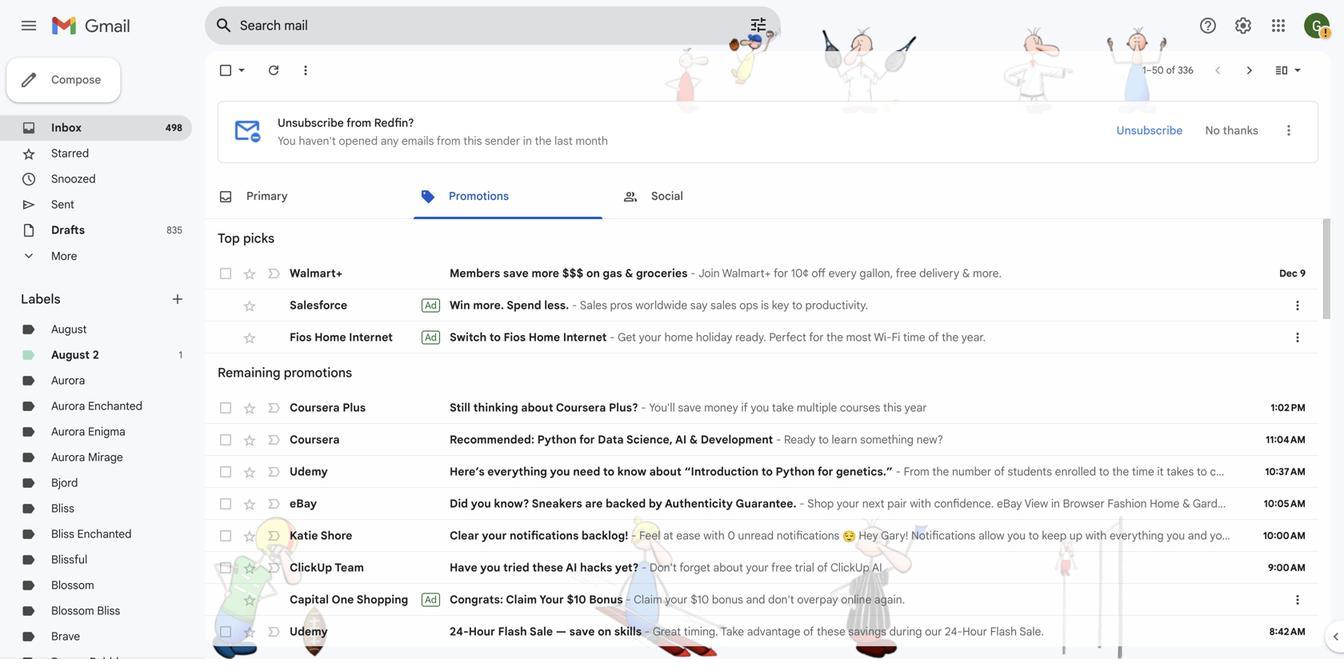 Task type: vqa. For each thing, say whether or not it's contained in the screenshot.


Task type: locate. For each thing, give the bounding box(es) containing it.
bjord link
[[51, 476, 78, 490]]

enchanted up blissful
[[77, 528, 132, 542]]

udemy down the capital
[[290, 625, 328, 639]]

0 horizontal spatial walmart+
[[290, 267, 343, 281]]

͏‌
[[928, 401, 930, 415], [930, 401, 933, 415], [933, 401, 936, 415], [936, 401, 939, 415], [939, 401, 942, 415], [942, 401, 945, 415], [945, 401, 948, 415], [948, 401, 951, 415], [950, 401, 953, 415], [953, 401, 956, 415], [959, 401, 962, 415], [962, 401, 965, 415], [965, 401, 968, 415], [968, 401, 971, 415], [971, 401, 973, 415], [973, 401, 976, 415], [976, 401, 979, 415], [979, 401, 982, 415], [982, 401, 985, 415], [988, 401, 991, 415], [991, 401, 994, 415], [994, 401, 996, 415], [996, 401, 999, 415], [999, 401, 1002, 415], [1002, 401, 1005, 415], [1005, 401, 1008, 415], [1008, 401, 1011, 415], [1011, 401, 1014, 415], [1016, 401, 1019, 415], [1019, 401, 1022, 415], [1022, 401, 1025, 415], [1025, 401, 1028, 415], [1028, 401, 1031, 415], [1031, 401, 1034, 415], [1034, 401, 1037, 415], [1037, 401, 1039, 415], [1039, 401, 1042, 415], [1042, 401, 1045, 415], [1048, 401, 1051, 415], [1051, 401, 1054, 415], [1054, 401, 1057, 415], [1057, 401, 1060, 415], [944, 433, 947, 447], [947, 433, 950, 447], [950, 433, 952, 447], [952, 433, 955, 447], [955, 433, 958, 447], [958, 433, 961, 447], [961, 433, 964, 447], [964, 433, 967, 447], [967, 433, 970, 447], [970, 433, 973, 447], [975, 433, 978, 447], [978, 433, 981, 447], [981, 433, 984, 447], [984, 433, 987, 447], [987, 433, 990, 447], [990, 433, 993, 447], [993, 433, 996, 447], [996, 433, 998, 447], [998, 433, 1001, 447], [1004, 433, 1007, 447], [1007, 433, 1010, 447], [1010, 433, 1013, 447], [1013, 433, 1016, 447], [1016, 433, 1018, 447], [1018, 433, 1021, 447], [1021, 433, 1024, 447], [1024, 433, 1027, 447], [1027, 433, 1030, 447], [1033, 433, 1036, 447], [1036, 433, 1039, 447], [1039, 433, 1041, 447], [1041, 433, 1044, 447], [1044, 433, 1047, 447], [1047, 433, 1050, 447], [1050, 433, 1053, 447], [1053, 433, 1056, 447], [1056, 433, 1059, 447], [1059, 433, 1062, 447], [1064, 433, 1067, 447], [1067, 433, 1070, 447], [1070, 433, 1073, 447], [1073, 433, 1076, 447], [1076, 433, 1079, 447], [1079, 433, 1082, 447], [1082, 433, 1084, 447], [1084, 433, 1087, 447], [1087, 433, 1090, 447], [1093, 433, 1096, 447], [1096, 433, 1099, 447], [1099, 433, 1102, 447], [1102, 433, 1105, 447], [1045, 625, 1048, 639], [1048, 625, 1051, 639], [1051, 625, 1053, 639], [1053, 625, 1056, 639], [1056, 625, 1059, 639], [1059, 625, 1062, 639], [1062, 625, 1065, 639], [1065, 625, 1068, 639], [1068, 625, 1071, 639], [1071, 625, 1073, 639], [1073, 625, 1076, 639], [1076, 625, 1079, 639], [1079, 625, 1082, 639], [1082, 625, 1085, 639], [1085, 625, 1088, 639], [1088, 625, 1091, 639], [1091, 625, 1094, 639], [1094, 625, 1096, 639], [1096, 625, 1099, 639], [1099, 625, 1102, 639], [1102, 625, 1105, 639], [1105, 625, 1108, 639], [1108, 625, 1111, 639], [1111, 625, 1114, 639], [1114, 625, 1117, 639], [1117, 625, 1119, 639], [1119, 625, 1122, 639], [1122, 625, 1125, 639], [1125, 625, 1128, 639], [1128, 625, 1131, 639], [1131, 625, 1134, 639], [1134, 625, 1137, 639], [1137, 625, 1139, 639], [1139, 625, 1142, 639], [1142, 625, 1145, 639], [1145, 625, 1148, 639], [1148, 625, 1151, 639], [1151, 625, 1154, 639], [1154, 625, 1157, 639], [1157, 625, 1160, 639], [1160, 625, 1162, 639]]

you down takes on the bottom of the page
[[1167, 529, 1186, 543]]

holiday
[[696, 331, 733, 345]]

aurora for aurora enigma
[[51, 425, 85, 439]]

hour right our
[[963, 625, 988, 639]]

10 row from the top
[[205, 584, 1319, 616]]

python
[[538, 433, 577, 447], [776, 465, 816, 479]]

take
[[773, 401, 794, 415]]

internet down the sales
[[563, 331, 607, 345]]

2 horizontal spatial about
[[714, 561, 744, 575]]

2 horizontal spatial ai
[[873, 561, 883, 575]]

backed
[[606, 497, 646, 511]]

0 vertical spatial ad
[[425, 300, 437, 312]]

1 horizontal spatial hour
[[963, 625, 988, 639]]

top
[[218, 231, 240, 247]]

10 ﻿͏ from the left
[[911, 561, 911, 575]]

3 row from the top
[[205, 322, 1319, 354]]

14 ‌ from the left
[[1043, 267, 1043, 281]]

again.
[[875, 593, 906, 607]]

row up ops in the top right of the page
[[205, 258, 1319, 290]]

to right the enrolled
[[1100, 465, 1110, 479]]

of right 50
[[1167, 64, 1176, 76]]

unsubscribe inside unsubscribe from redfin? you haven't opened any emails from this sender in the last month
[[278, 116, 344, 130]]

2 row from the top
[[205, 290, 1319, 322]]

of right number in the bottom right of the page
[[995, 465, 1006, 479]]

2 blossom from the top
[[51, 604, 94, 618]]

clickup down 😌 icon
[[831, 561, 870, 575]]

everything up know?
[[488, 465, 548, 479]]

1 hour from the left
[[469, 625, 496, 639]]

gary!
[[882, 529, 909, 543]]

unsubscribe up haven't
[[278, 116, 344, 130]]

compose button
[[6, 58, 120, 102]]

courses
[[841, 401, 881, 415]]

shore
[[321, 529, 353, 543]]

these down overpay
[[817, 625, 846, 639]]

row containing fios home internet
[[205, 322, 1319, 354]]

0 horizontal spatial 1
[[179, 349, 183, 361]]

57 ‌ from the left
[[1166, 267, 1166, 281]]

main content
[[205, 51, 1345, 660]]

tab list inside main content
[[205, 175, 1332, 219]]

save left 'more'
[[503, 267, 529, 281]]

0 horizontal spatial from
[[347, 116, 372, 130]]

free left trial
[[772, 561, 793, 575]]

1 horizontal spatial ͏
[[1030, 433, 1033, 447]]

switch to fios home internet - get your home holiday ready. perfect for the most wi-fi time of the year.
[[450, 331, 986, 345]]

save right you'll
[[678, 401, 702, 415]]

7 row from the top
[[205, 488, 1319, 520]]

this inside row
[[884, 401, 902, 415]]

clickup up the capital
[[290, 561, 332, 575]]

0 horizontal spatial with
[[704, 529, 725, 543]]

2 vertical spatial ad
[[425, 594, 437, 606]]

- right bonus
[[626, 593, 631, 607]]

to right switch in the left of the page
[[490, 331, 501, 345]]

you right allow
[[1008, 529, 1026, 543]]

23 ﻿͏ from the left
[[949, 561, 949, 575]]

and
[[1189, 529, 1208, 543], [747, 593, 766, 607]]

hour down congrats:
[[469, 625, 496, 639]]

4 aurora from the top
[[51, 451, 85, 465]]

aurora up bjord link
[[51, 451, 85, 465]]

skills
[[615, 625, 642, 639]]

less.
[[545, 299, 569, 313]]

you left need
[[550, 465, 571, 479]]

2 horizontal spatial save
[[678, 401, 702, 415]]

walmart+ up the 'salesforce'
[[290, 267, 343, 281]]

still
[[450, 401, 471, 415]]

ad for congrats:
[[425, 594, 437, 606]]

row containing salesforce
[[205, 290, 1319, 322]]

2 ad from the top
[[425, 332, 437, 344]]

genetics."
[[837, 465, 893, 479]]

&
[[625, 267, 634, 281], [963, 267, 971, 281], [690, 433, 698, 447]]

1 horizontal spatial &
[[690, 433, 698, 447]]

compose
[[51, 73, 101, 87]]

starred
[[51, 147, 89, 161]]

flash left sale
[[498, 625, 527, 639]]

48 ﻿͏ from the left
[[1020, 561, 1020, 575]]

None checkbox
[[218, 266, 234, 282], [218, 400, 234, 416], [218, 464, 234, 480], [218, 528, 234, 544], [218, 560, 234, 576], [218, 266, 234, 282], [218, 400, 234, 416], [218, 464, 234, 480], [218, 528, 234, 544], [218, 560, 234, 576]]

1 horizontal spatial and
[[1189, 529, 1208, 543]]

have you tried these ai hacks yet? - don't forget about your free trial of clickup ai ﻿͏ ﻿͏ ﻿͏ ﻿͏ ﻿͏ ﻿͏ ﻿͏ ﻿͏ ﻿͏ ﻿͏ ﻿͏ ﻿͏ ﻿͏ ﻿͏ ﻿͏ ﻿͏ ﻿͏ ﻿͏ ﻿͏ ﻿͏ ﻿͏ ﻿͏ ﻿͏ ﻿͏ ﻿͏ ﻿͏ ﻿͏ ﻿͏ ﻿͏ ﻿͏ ﻿͏ ﻿͏ ﻿͏ ﻿͏ ﻿͏ ﻿͏ ﻿͏ ﻿͏ ﻿͏ ﻿͏ ﻿͏ ﻿͏ ﻿͏ ﻿͏ ﻿͏ ﻿͏ ﻿͏ ﻿͏ ﻿͏ ﻿
[[450, 561, 1026, 575]]

26 ‌ from the left
[[1077, 267, 1077, 281]]

0 horizontal spatial notifications
[[510, 529, 579, 543]]

None search field
[[205, 6, 781, 45]]

3 ﻿͏ from the left
[[891, 561, 891, 575]]

our
[[926, 625, 943, 639]]

0 vertical spatial about
[[521, 401, 554, 415]]

52 ‌ from the left
[[1152, 267, 1152, 281]]

is left the key at top
[[761, 299, 769, 313]]

None checkbox
[[218, 62, 234, 78], [218, 432, 234, 448], [218, 496, 234, 512], [218, 624, 234, 640], [218, 62, 234, 78], [218, 432, 234, 448], [218, 496, 234, 512], [218, 624, 234, 640]]

pros
[[610, 299, 633, 313]]

498
[[165, 122, 183, 134]]

6 ‌ from the left
[[1020, 267, 1020, 281]]

0 horizontal spatial it
[[1158, 465, 1164, 479]]

33 ‌ from the left
[[1097, 267, 1097, 281]]

forget
[[680, 561, 711, 575]]

for left data
[[580, 433, 595, 447]]

0 vertical spatial this
[[464, 134, 482, 148]]

3 aurora from the top
[[51, 425, 85, 439]]

9 row from the top
[[205, 552, 1319, 584]]

aurora enigma
[[51, 425, 126, 439]]

coursera plus
[[290, 401, 366, 415]]

- left from
[[896, 465, 901, 479]]

5 ‌ from the left
[[1017, 267, 1017, 281]]

ai right science,
[[676, 433, 687, 447]]

41 ﻿͏ from the left
[[1000, 561, 1000, 575]]

36 ﻿͏ from the left
[[986, 561, 986, 575]]

row up unread
[[205, 488, 1319, 520]]

enchanted up enigma
[[88, 399, 143, 414]]

1 horizontal spatial unsubscribe
[[1117, 123, 1184, 138]]

sneakers
[[532, 497, 583, 511]]

1 24- from the left
[[450, 625, 469, 639]]

bliss enchanted link
[[51, 528, 132, 542]]

labels heading
[[21, 291, 170, 307]]

with
[[704, 529, 725, 543], [1086, 529, 1108, 543]]

51 ‌ from the left
[[1149, 267, 1149, 281]]

sender
[[485, 134, 521, 148]]

0 horizontal spatial everything
[[488, 465, 548, 479]]

0 horizontal spatial time
[[904, 331, 926, 345]]

10¢
[[792, 267, 809, 281]]

1 ad from the top
[[425, 300, 437, 312]]

aurora enchanted
[[51, 399, 143, 414]]

Search mail text field
[[240, 18, 705, 34]]

ai down hey
[[873, 561, 883, 575]]

row down guarantee.
[[205, 520, 1345, 552]]

win more. spend less. - sales pros worldwide say sales ops is key to productivity.
[[450, 299, 869, 313]]

gmail image
[[51, 10, 139, 42]]

enchanted
[[88, 399, 143, 414], [77, 528, 132, 542]]

0 horizontal spatial home
[[315, 331, 346, 345]]

claim down the don't
[[634, 593, 663, 607]]

if
[[742, 401, 748, 415]]

hour
[[469, 625, 496, 639], [963, 625, 988, 639]]

1 vertical spatial ad
[[425, 332, 437, 344]]

inbox
[[51, 121, 82, 135]]

1 row from the top
[[205, 258, 1319, 290]]

notifications
[[510, 529, 579, 543], [777, 529, 840, 543]]

row down recommended: python for data science, ai & development - ready to learn something new? ͏‌ ͏‌ ͏‌ ͏‌ ͏‌ ͏‌ ͏‌ ͏‌ ͏‌ ͏‌ ͏͏‌ ͏‌ ͏‌ ͏‌ ͏‌ ͏‌ ͏‌ ͏‌ ͏‌ ͏‌ ͏͏‌ ͏‌ ͏‌ ͏‌ ͏‌ ͏‌ ͏‌ ͏‌ ͏‌ ͏‌ ͏ ͏‌ ͏‌ ͏‌ ͏‌ ͏‌ ͏‌ ͏‌ ͏‌ ͏‌ ͏‌ ͏͏‌ ͏‌ ͏‌ ͏‌ ͏‌ ͏‌ ͏‌ ͏‌ ͏‌ ͏‌ ͏͏‌ ͏‌ ͏‌ ͏‌ ͏‌
[[205, 456, 1345, 488]]

0 horizontal spatial 24-
[[450, 625, 469, 639]]

the right in
[[535, 134, 552, 148]]

at right feel
[[664, 529, 674, 543]]

python down ready
[[776, 465, 816, 479]]

1 vertical spatial bliss
[[51, 528, 74, 542]]

60 ‌ from the left
[[1175, 267, 1175, 281]]

$10 left the bonus
[[691, 593, 710, 607]]

thinking
[[474, 401, 519, 415]]

25 ﻿͏ from the left
[[954, 561, 954, 575]]

2 claim from the left
[[634, 593, 663, 607]]

50
[[1153, 64, 1165, 76]]

1 udemy from the top
[[290, 465, 328, 479]]

delivery
[[920, 267, 960, 281]]

salesforce
[[290, 299, 348, 313]]

0 vertical spatial save
[[503, 267, 529, 281]]

sent link
[[51, 198, 74, 212]]

39 ﻿͏ from the left
[[995, 561, 995, 575]]

1 horizontal spatial with
[[1086, 529, 1108, 543]]

blossom down "blossom" link
[[51, 604, 94, 618]]

͏͏‌
[[956, 401, 959, 415], [985, 401, 988, 415], [1045, 401, 1048, 415], [973, 433, 975, 447], [1001, 433, 1004, 447], [1062, 433, 1064, 447], [1090, 433, 1093, 447]]

& right gas at the top left of page
[[625, 267, 634, 281]]

sales
[[711, 299, 737, 313]]

0 vertical spatial bliss
[[51, 502, 74, 516]]

0 vertical spatial august
[[51, 323, 87, 337]]

katie
[[290, 529, 318, 543]]

save
[[503, 267, 529, 281], [678, 401, 702, 415], [570, 625, 595, 639]]

13 ﻿͏ from the left
[[920, 561, 920, 575]]

0 vertical spatial blossom
[[51, 579, 94, 593]]

notifications up trial
[[777, 529, 840, 543]]

22 ﻿͏ from the left
[[946, 561, 946, 575]]

1 horizontal spatial internet
[[563, 331, 607, 345]]

55 ‌ from the left
[[1160, 267, 1160, 281]]

15 ‌ from the left
[[1045, 267, 1046, 281]]

row containing walmart+
[[205, 258, 1319, 290]]

2 walmart+ from the left
[[723, 267, 772, 281]]

about up the bonus
[[714, 561, 744, 575]]

the right from
[[933, 465, 950, 479]]

49 ﻿͏ from the left
[[1023, 561, 1023, 575]]

0 horizontal spatial claim
[[506, 593, 537, 607]]

aurora down august 2 link
[[51, 374, 85, 388]]

1 horizontal spatial save
[[570, 625, 595, 639]]

11 ﻿͏ from the left
[[914, 561, 914, 575]]

support image
[[1199, 16, 1219, 35]]

aurora down aurora link
[[51, 399, 85, 414]]

835
[[167, 225, 183, 237]]

& right delivery at the right
[[963, 267, 971, 281]]

take
[[721, 625, 745, 639]]

is right "this"
[[1342, 529, 1345, 543]]

1 vertical spatial more.
[[473, 299, 504, 313]]

16 ﻿͏ from the left
[[929, 561, 929, 575]]

spend
[[507, 299, 542, 313]]

9 ﻿͏ from the left
[[909, 561, 909, 575]]

everything right up
[[1110, 529, 1165, 543]]

0 horizontal spatial flash
[[498, 625, 527, 639]]

͏
[[1014, 401, 1016, 415], [1030, 433, 1033, 447]]

of down overpay
[[804, 625, 815, 639]]

tab list containing primary
[[205, 175, 1332, 219]]

1 vertical spatial at
[[664, 529, 674, 543]]

tab list
[[205, 175, 1332, 219]]

1 horizontal spatial free
[[896, 267, 917, 281]]

off
[[812, 267, 826, 281]]

53 ‌ from the left
[[1155, 267, 1155, 281]]

0 horizontal spatial this
[[464, 134, 482, 148]]

1 vertical spatial enchanted
[[77, 528, 132, 542]]

0 vertical spatial ͏
[[1014, 401, 1016, 415]]

1 vertical spatial this
[[884, 401, 902, 415]]

1 horizontal spatial 1
[[1143, 64, 1147, 76]]

36 ‌ from the left
[[1106, 267, 1106, 281]]

a
[[1322, 465, 1329, 479]]

1 vertical spatial august
[[51, 348, 90, 362]]

overpay
[[798, 593, 839, 607]]

1 horizontal spatial are
[[1265, 529, 1281, 543]]

blossom for blossom bliss
[[51, 604, 94, 618]]

12 ‌ from the left
[[1037, 267, 1037, 281]]

43 ‌ from the left
[[1126, 267, 1126, 281]]

2 fios from the left
[[504, 331, 526, 345]]

1 vertical spatial from
[[437, 134, 461, 148]]

1 vertical spatial and
[[747, 593, 766, 607]]

join
[[699, 267, 720, 281]]

row containing ebay
[[205, 488, 1319, 520]]

unsubscribe button
[[1106, 116, 1195, 145]]

promotions tab
[[408, 175, 609, 219]]

23 ‌ from the left
[[1068, 267, 1068, 281]]

drafts
[[51, 223, 85, 237]]

1 horizontal spatial fios
[[504, 331, 526, 345]]

11:04 am
[[1267, 434, 1307, 446]]

row down the don't
[[205, 616, 1319, 648]]

2 clickup from the left
[[831, 561, 870, 575]]

unsubscribe inside button
[[1117, 123, 1184, 138]]

savings
[[849, 625, 887, 639]]

row up recommended: python for data science, ai & development - ready to learn something new? ͏‌ ͏‌ ͏‌ ͏‌ ͏‌ ͏‌ ͏‌ ͏‌ ͏‌ ͏‌ ͏͏‌ ͏‌ ͏‌ ͏‌ ͏‌ ͏‌ ͏‌ ͏‌ ͏‌ ͏‌ ͏͏‌ ͏‌ ͏‌ ͏‌ ͏‌ ͏‌ ͏‌ ͏‌ ͏‌ ͏‌ ͏ ͏‌ ͏‌ ͏‌ ͏‌ ͏‌ ͏‌ ͏‌ ͏‌ ͏‌ ͏‌ ͏͏‌ ͏‌ ͏‌ ͏‌ ͏‌ ͏‌ ͏‌ ͏‌ ͏‌ ͏‌ ͏͏‌ ͏‌ ͏‌ ͏‌ ͏‌
[[205, 392, 1319, 424]]

timing.
[[684, 625, 719, 639]]

1 horizontal spatial it
[[1286, 465, 1292, 479]]

row
[[205, 258, 1319, 290], [205, 290, 1319, 322], [205, 322, 1319, 354], [205, 392, 1319, 424], [205, 424, 1319, 456], [205, 456, 1345, 488], [205, 488, 1319, 520], [205, 520, 1345, 552], [205, 552, 1319, 584], [205, 584, 1319, 616], [205, 616, 1319, 648]]

4 row from the top
[[205, 392, 1319, 424]]

did
[[450, 497, 468, 511]]

year.
[[962, 331, 986, 345]]

your down unread
[[747, 561, 769, 575]]

1 horizontal spatial about
[[650, 465, 682, 479]]

1 vertical spatial 1
[[179, 349, 183, 361]]

udemy up ebay
[[290, 465, 328, 479]]

this left sender
[[464, 134, 482, 148]]

2 flash from the left
[[991, 625, 1018, 639]]

0 horizontal spatial internet
[[349, 331, 393, 345]]

feel
[[640, 529, 661, 543]]

promotions tab panel
[[205, 229, 1345, 660]]

0 horizontal spatial clickup
[[290, 561, 332, 575]]

2 vertical spatial bliss
[[97, 604, 120, 618]]

1 horizontal spatial $10
[[691, 593, 710, 607]]

ai left hacks
[[566, 561, 578, 575]]

are left backed
[[585, 497, 603, 511]]

notifications down sneakers
[[510, 529, 579, 543]]

time
[[904, 331, 926, 345], [1133, 465, 1155, 479]]

& up "introduction
[[690, 433, 698, 447]]

1 vertical spatial free
[[772, 561, 793, 575]]

49 ‌ from the left
[[1143, 267, 1143, 281]]

fios down the 'salesforce'
[[290, 331, 312, 345]]

row up ready.
[[205, 290, 1319, 322]]

aurora
[[51, 374, 85, 388], [51, 399, 85, 414], [51, 425, 85, 439], [51, 451, 85, 465]]

1 horizontal spatial walmart+
[[723, 267, 772, 281]]

and left 'team'
[[1189, 529, 1208, 543]]

26 ﻿͏ from the left
[[957, 561, 957, 575]]

remaining
[[218, 365, 281, 381]]

0 vertical spatial free
[[896, 267, 917, 281]]

2 vertical spatial save
[[570, 625, 595, 639]]

0 vertical spatial these
[[533, 561, 564, 575]]

it left takes on the bottom of the page
[[1158, 465, 1164, 479]]

1 horizontal spatial this
[[884, 401, 902, 415]]

august left 2
[[51, 348, 90, 362]]

0 horizontal spatial about
[[521, 401, 554, 415]]

on left the skills
[[598, 625, 612, 639]]

1 horizontal spatial is
[[1342, 529, 1345, 543]]

more. right win
[[473, 299, 504, 313]]

row down still thinking about coursera plus? - you'll save money if you take multiple courses this year ͏‌ ͏‌ ͏‌ ͏‌ ͏‌ ͏‌ ͏‌ ͏‌ ͏‌ ͏‌ ͏͏‌ ͏‌ ͏‌ ͏‌ ͏‌ ͏‌ ͏‌ ͏‌ ͏‌ ͏‌ ͏͏‌ ͏‌ ͏‌ ͏‌ ͏‌ ͏‌ ͏‌ ͏‌ ͏‌ ͏‌ ͏ ͏‌ ͏‌ ͏‌ ͏‌ ͏‌ ͏‌ ͏‌ ͏‌ ͏‌ ͏‌ ͏͏‌ ͏‌ ͏‌ ͏‌ ͏‌
[[205, 424, 1319, 456]]

38 ﻿͏ from the left
[[992, 561, 992, 575]]

28 ﻿͏ from the left
[[963, 561, 963, 575]]

44 ‌ from the left
[[1129, 267, 1129, 281]]

row down unread
[[205, 552, 1319, 584]]

$10 right your
[[567, 593, 587, 607]]

1 horizontal spatial at
[[1309, 465, 1320, 479]]

ad left switch in the left of the page
[[425, 332, 437, 344]]

- right the 'less.'
[[572, 299, 577, 313]]

& for ready to learn something new? ͏‌ ͏‌ ͏‌ ͏‌ ͏‌ ͏‌ ͏‌ ͏‌ ͏‌ ͏‌ ͏͏‌ ͏‌ ͏‌ ͏‌ ͏‌ ͏‌ ͏‌ ͏‌ ͏‌ ͏‌ ͏͏‌ ͏‌ ͏‌ ͏‌ ͏‌ ͏‌ ͏‌ ͏‌ ͏‌ ͏‌ ͏ ͏‌ ͏‌ ͏‌ ͏‌ ͏‌ ͏‌ ͏‌ ͏‌ ͏‌ ͏‌ ͏͏‌ ͏‌ ͏‌ ͏‌ ͏‌ ͏‌ ͏‌ ͏‌ ͏‌ ͏‌ ͏͏‌ ͏‌ ͏‌ ͏‌ ͏‌
[[690, 433, 698, 447]]

1 horizontal spatial notifications
[[777, 529, 840, 543]]

1 ﻿͏ from the left
[[886, 561, 886, 575]]

24- down congrats:
[[450, 625, 469, 639]]

1 vertical spatial udemy
[[290, 625, 328, 639]]

2 $10 from the left
[[691, 593, 710, 607]]

0 vertical spatial on
[[587, 267, 600, 281]]

0 horizontal spatial fios
[[290, 331, 312, 345]]

0 horizontal spatial are
[[585, 497, 603, 511]]

- right yet?
[[642, 561, 647, 575]]

takes
[[1167, 465, 1195, 479]]

1 inside main content
[[1143, 64, 1147, 76]]

1 vertical spatial python
[[776, 465, 816, 479]]

0 horizontal spatial is
[[761, 299, 769, 313]]

more. right delivery at the right
[[973, 267, 1002, 281]]

row containing clickup team
[[205, 552, 1319, 584]]

the left year.
[[942, 331, 959, 345]]

coursera down promotions
[[290, 401, 340, 415]]

plus?
[[609, 401, 639, 415]]

0 horizontal spatial unsubscribe
[[278, 116, 344, 130]]

63 ‌ from the left
[[1183, 267, 1183, 281]]

last
[[555, 134, 573, 148]]

17 ‌ from the left
[[1051, 267, 1051, 281]]

1 for 1 50 of 336
[[1143, 64, 1147, 76]]

32 ﻿͏ from the left
[[975, 561, 975, 575]]

0 horizontal spatial and
[[747, 593, 766, 607]]

31 ‌ from the left
[[1091, 267, 1091, 281]]

24- right our
[[946, 625, 963, 639]]

0 horizontal spatial more.
[[473, 299, 504, 313]]

internet
[[349, 331, 393, 345], [563, 331, 607, 345]]

2
[[93, 348, 99, 362]]

- left get
[[610, 331, 615, 345]]

labels navigation
[[0, 51, 205, 660]]

0 vertical spatial udemy
[[290, 465, 328, 479]]

1 horizontal spatial home
[[529, 331, 561, 345]]

home down the 'less.'
[[529, 331, 561, 345]]

august up "august 2"
[[51, 323, 87, 337]]

ad for switch
[[425, 332, 437, 344]]

59 ‌ from the left
[[1172, 267, 1172, 281]]

the left the most
[[827, 331, 844, 345]]

64 ‌ from the left
[[1186, 267, 1186, 281]]

members
[[450, 267, 501, 281]]

19 ‌ from the left
[[1057, 267, 1057, 281]]

from
[[347, 116, 372, 130], [437, 134, 461, 148]]

35 ﻿͏ from the left
[[983, 561, 983, 575]]

bliss for bliss enchanted
[[51, 528, 74, 542]]

settings image
[[1235, 16, 1254, 35]]

0 horizontal spatial at
[[664, 529, 674, 543]]

august
[[51, 323, 87, 337], [51, 348, 90, 362]]

1 $10 from the left
[[567, 593, 587, 607]]

claim
[[506, 593, 537, 607], [634, 593, 663, 607]]

this left "year"
[[884, 401, 902, 415]]

11 row from the top
[[205, 616, 1319, 648]]

from up opened
[[347, 116, 372, 130]]

1 inside the labels 'navigation'
[[179, 349, 183, 361]]

0 horizontal spatial python
[[538, 433, 577, 447]]

2 aurora from the top
[[51, 399, 85, 414]]

free right gallon,
[[896, 267, 917, 281]]

to right need
[[604, 465, 615, 479]]

0 vertical spatial 1
[[1143, 64, 1147, 76]]

bliss enchanted
[[51, 528, 132, 542]]

1 horizontal spatial python
[[776, 465, 816, 479]]

2 august from the top
[[51, 348, 90, 362]]

1 horizontal spatial 24-
[[946, 625, 963, 639]]

65 ‌ from the left
[[1189, 267, 1189, 281]]

4 ‌ from the left
[[1014, 267, 1014, 281]]

don't
[[650, 561, 677, 575]]

aurora for aurora mirage
[[51, 451, 85, 465]]

1 for 1
[[179, 349, 183, 361]]

enchanted for bliss enchanted
[[77, 528, 132, 542]]

1 horizontal spatial time
[[1133, 465, 1155, 479]]

you'll
[[650, 401, 676, 415]]

these right tried
[[533, 561, 564, 575]]



Task type: describe. For each thing, give the bounding box(es) containing it.
emails
[[402, 134, 434, 148]]

dec
[[1280, 268, 1298, 280]]

20 ﻿͏ from the left
[[940, 561, 940, 575]]

1 flash from the left
[[498, 625, 527, 639]]

"introduction
[[685, 465, 759, 479]]

12 ﻿͏ from the left
[[917, 561, 917, 575]]

10:00 am
[[1264, 530, 1307, 542]]

capital one shopping
[[290, 593, 408, 607]]

1 home from the left
[[315, 331, 346, 345]]

unsubscribe for unsubscribe from redfin? you haven't opened any emails from this sender in the last month
[[278, 116, 344, 130]]

1 vertical spatial on
[[598, 625, 612, 639]]

1 vertical spatial these
[[817, 625, 846, 639]]

ease
[[677, 529, 701, 543]]

picks
[[243, 231, 275, 247]]

7 ﻿͏ from the left
[[903, 561, 903, 575]]

10:37 am
[[1266, 466, 1307, 478]]

new?
[[917, 433, 944, 447]]

8 ‌ from the left
[[1025, 267, 1025, 281]]

complete.
[[1211, 465, 1261, 479]]

0 vertical spatial from
[[347, 116, 372, 130]]

primary
[[247, 189, 288, 203]]

of right trial
[[818, 561, 828, 575]]

$$$
[[563, 267, 584, 281]]

row containing coursera plus
[[205, 392, 1319, 424]]

32 ‌ from the left
[[1094, 267, 1094, 281]]

main menu image
[[19, 16, 38, 35]]

clickup team
[[290, 561, 364, 575]]

5 ﻿͏ from the left
[[897, 561, 897, 575]]

inbox link
[[51, 121, 82, 135]]

no thanks button
[[1195, 116, 1271, 145]]

8 ﻿͏ from the left
[[906, 561, 906, 575]]

0 vertical spatial time
[[904, 331, 926, 345]]

1 vertical spatial are
[[1265, 529, 1281, 543]]

19 ﻿͏ from the left
[[937, 561, 937, 575]]

aurora for aurora enchanted
[[51, 399, 85, 414]]

62 ‌ from the left
[[1180, 267, 1180, 281]]

know
[[618, 465, 647, 479]]

students
[[1008, 465, 1053, 479]]

your right get
[[639, 331, 662, 345]]

2 24- from the left
[[946, 625, 963, 639]]

hey gary! notifications allow you to keep up with everything you and your team are doing. this is
[[856, 529, 1345, 543]]

10 ‌ from the left
[[1031, 267, 1031, 281]]

enigma
[[88, 425, 126, 439]]

most
[[847, 331, 872, 345]]

6 ﻿͏ from the left
[[900, 561, 900, 575]]

blissful
[[51, 553, 87, 567]]

to left learn
[[819, 433, 829, 447]]

25 ‌ from the left
[[1074, 267, 1074, 281]]

by
[[649, 497, 663, 511]]

0 horizontal spatial ai
[[566, 561, 578, 575]]

coursera for coursera
[[290, 433, 340, 447]]

2 notifications from the left
[[777, 529, 840, 543]]

aurora mirage link
[[51, 451, 123, 465]]

- left join
[[691, 267, 696, 281]]

refresh image
[[266, 62, 282, 78]]

bliss link
[[51, 502, 74, 516]]

50 ‌ from the left
[[1146, 267, 1146, 281]]

34 ‌ from the left
[[1100, 267, 1100, 281]]

58 ‌ from the left
[[1169, 267, 1169, 281]]

47 ‌ from the left
[[1137, 267, 1137, 281]]

the right the enrolled
[[1113, 465, 1130, 479]]

more button
[[0, 243, 192, 269]]

no
[[1206, 123, 1221, 138]]

key
[[772, 299, 790, 313]]

44 ﻿͏ from the left
[[1009, 561, 1009, 575]]

promotions
[[449, 189, 509, 203]]

yet?
[[615, 561, 639, 575]]

bliss for bliss link on the left bottom
[[51, 502, 74, 516]]

0 vertical spatial and
[[1189, 529, 1208, 543]]

41 ‌ from the left
[[1120, 267, 1120, 281]]

bjord
[[51, 476, 78, 490]]

9 ‌ from the left
[[1028, 267, 1028, 281]]

22 ‌ from the left
[[1066, 267, 1066, 281]]

opened
[[339, 134, 378, 148]]

6 row from the top
[[205, 456, 1345, 488]]

have
[[450, 561, 478, 575]]

search mail image
[[210, 11, 239, 40]]

older image
[[1243, 62, 1259, 78]]

0 vertical spatial more.
[[973, 267, 1002, 281]]

40 ‌ from the left
[[1117, 267, 1117, 281]]

37 ‌ from the left
[[1109, 267, 1109, 281]]

1 horizontal spatial everything
[[1110, 529, 1165, 543]]

did you know? sneakers are backed by authenticity guarantee. -
[[450, 497, 808, 511]]

enchanted for aurora enchanted
[[88, 399, 143, 414]]

45 ﻿͏ from the left
[[1012, 561, 1012, 575]]

ad for win
[[425, 300, 437, 312]]

0 vertical spatial are
[[585, 497, 603, 511]]

54 ‌ from the left
[[1157, 267, 1157, 281]]

21 ‌ from the left
[[1063, 267, 1063, 281]]

67 ‌ from the left
[[1195, 267, 1195, 281]]

45 ‌ from the left
[[1132, 267, 1132, 281]]

2 it from the left
[[1286, 465, 1292, 479]]

you left tried
[[481, 561, 501, 575]]

sent
[[51, 198, 74, 212]]

capital
[[290, 593, 329, 607]]

month
[[576, 134, 608, 148]]

trial
[[795, 561, 815, 575]]

unread
[[738, 529, 774, 543]]

row containing katie shore
[[205, 520, 1345, 552]]

56 ‌ from the left
[[1163, 267, 1163, 281]]

remaining promotions
[[218, 365, 352, 381]]

tried
[[504, 561, 530, 575]]

sales
[[580, 299, 608, 313]]

to up guarantee.
[[762, 465, 773, 479]]

1 internet from the left
[[349, 331, 393, 345]]

starred link
[[51, 147, 89, 161]]

plus
[[343, 401, 366, 415]]

1 vertical spatial time
[[1133, 465, 1155, 479]]

1 vertical spatial is
[[1342, 529, 1345, 543]]

😌 image
[[843, 530, 856, 544]]

0
[[728, 529, 736, 543]]

0 horizontal spatial ͏
[[1014, 401, 1016, 415]]

productivity.
[[806, 299, 869, 313]]

46 ﻿͏ from the left
[[1015, 561, 1015, 575]]

2 with from the left
[[1086, 529, 1108, 543]]

& for join walmart+ for 10¢ off every gallon, free delivery & more. ‌ ‌ ‌ ‌ ‌ ‌ ‌ ‌ ‌ ‌ ‌ ‌ ‌ ‌ ‌ ‌ ‌ ‌ ‌ ‌ ‌ ‌ ‌ ‌ ‌ ‌ ‌ ‌ ‌ ‌ ‌ ‌ ‌ ‌ ‌ ‌ ‌ ‌ ‌ ‌ ‌ ‌ ‌ ‌ ‌ ‌ ‌ ‌ ‌ ‌ ‌ ‌ ‌ ‌ ‌ ‌ ‌ ‌ ‌ ‌ ‌ ‌ ‌ ‌ ‌ ‌ ‌ ‌
[[625, 267, 634, 281]]

—
[[556, 625, 567, 639]]

need
[[573, 465, 601, 479]]

11 ‌ from the left
[[1034, 267, 1034, 281]]

promotions
[[284, 365, 352, 381]]

brave link
[[51, 630, 80, 644]]

for down learn
[[818, 465, 834, 479]]

2 vertical spatial about
[[714, 561, 744, 575]]

your up great
[[666, 593, 688, 607]]

1 horizontal spatial from
[[437, 134, 461, 148]]

2 hour from the left
[[963, 625, 988, 639]]

3 ‌ from the left
[[1011, 267, 1011, 281]]

bonus
[[589, 593, 623, 607]]

38 ‌ from the left
[[1111, 267, 1111, 281]]

authenticity
[[665, 497, 733, 511]]

of right the fi
[[929, 331, 940, 345]]

thanks
[[1224, 123, 1259, 138]]

0 vertical spatial everything
[[488, 465, 548, 479]]

august for "august" link at the left of the page
[[51, 323, 87, 337]]

1 claim from the left
[[506, 593, 537, 607]]

37 ﻿͏ from the left
[[989, 561, 989, 575]]

don't
[[769, 593, 795, 607]]

social tab
[[610, 175, 812, 219]]

1 ‌ from the left
[[1005, 267, 1005, 281]]

main content containing top picks
[[205, 51, 1345, 660]]

labels
[[21, 291, 61, 307]]

you right did
[[471, 497, 491, 511]]

1 50 of 336
[[1143, 64, 1194, 76]]

coursera for coursera plus
[[290, 401, 340, 415]]

13 ‌ from the left
[[1040, 267, 1040, 281]]

0 vertical spatial python
[[538, 433, 577, 447]]

18 ﻿͏ from the left
[[934, 561, 934, 575]]

2 internet from the left
[[563, 331, 607, 345]]

17 ﻿͏ from the left
[[932, 561, 932, 575]]

39 ‌ from the left
[[1114, 267, 1114, 281]]

row containing capital one shopping
[[205, 584, 1319, 616]]

0 horizontal spatial these
[[533, 561, 564, 575]]

row containing coursera
[[205, 424, 1319, 456]]

coursera left the plus?
[[556, 401, 606, 415]]

66 ‌ from the left
[[1192, 267, 1192, 281]]

for left 10¢
[[774, 267, 789, 281]]

1 notifications from the left
[[510, 529, 579, 543]]

ready
[[785, 433, 816, 447]]

for right perfect
[[810, 331, 824, 345]]

more image
[[298, 62, 314, 78]]

unsubscribe for unsubscribe
[[1117, 123, 1184, 138]]

21 ﻿͏ from the left
[[943, 561, 943, 575]]

1 clickup from the left
[[290, 561, 332, 575]]

to left keep
[[1029, 529, 1040, 543]]

aurora for aurora link
[[51, 374, 85, 388]]

34 ﻿͏ from the left
[[980, 561, 980, 575]]

- right guarantee.
[[800, 497, 805, 511]]

68 ‌ from the left
[[1198, 267, 1198, 281]]

27 ‌ from the left
[[1080, 267, 1080, 281]]

46 ‌ from the left
[[1134, 267, 1134, 281]]

doing.
[[1284, 529, 1316, 543]]

- left feel
[[632, 529, 637, 543]]

team
[[1236, 529, 1262, 543]]

20 ‌ from the left
[[1060, 267, 1060, 281]]

number
[[953, 465, 992, 479]]

29 ‌ from the left
[[1086, 267, 1086, 281]]

1 vertical spatial save
[[678, 401, 702, 415]]

science,
[[627, 433, 673, 447]]

your left 'team'
[[1211, 529, 1233, 543]]

toggle split pane mode image
[[1275, 62, 1291, 78]]

august for august 2
[[51, 348, 90, 362]]

1 it from the left
[[1158, 465, 1164, 479]]

18 ‌ from the left
[[1054, 267, 1054, 281]]

61 ‌ from the left
[[1177, 267, 1177, 281]]

know?
[[494, 497, 530, 511]]

1 with from the left
[[704, 529, 725, 543]]

2 home from the left
[[529, 331, 561, 345]]

you right if
[[751, 401, 770, 415]]

to right takes on the bottom of the page
[[1198, 465, 1208, 479]]

to right the key at top
[[793, 299, 803, 313]]

31 ﻿͏ from the left
[[972, 561, 972, 575]]

14 ﻿͏ from the left
[[923, 561, 923, 575]]

1:02 pm
[[1272, 402, 1307, 414]]

15 ﻿͏ from the left
[[926, 561, 926, 575]]

fi
[[892, 331, 901, 345]]

every
[[829, 267, 857, 281]]

advanced search options image
[[743, 9, 775, 41]]

during
[[890, 625, 923, 639]]

0 horizontal spatial save
[[503, 267, 529, 281]]

16 ‌ from the left
[[1048, 267, 1048, 281]]

10:05 am
[[1265, 498, 1307, 510]]

the inside unsubscribe from redfin? you haven't opened any emails from this sender in the last month
[[535, 134, 552, 148]]

redfin?
[[374, 116, 414, 130]]

this
[[1318, 529, 1339, 543]]

﻿
[[1026, 561, 1026, 575]]

2 ﻿͏ from the left
[[888, 561, 888, 575]]

primary tab
[[205, 175, 406, 219]]

in
[[523, 134, 532, 148]]

recommended: python for data science, ai & development - ready to learn something new? ͏‌ ͏‌ ͏‌ ͏‌ ͏‌ ͏‌ ͏‌ ͏‌ ͏‌ ͏‌ ͏͏‌ ͏‌ ͏‌ ͏‌ ͏‌ ͏‌ ͏‌ ͏‌ ͏‌ ͏‌ ͏͏‌ ͏‌ ͏‌ ͏‌ ͏‌ ͏‌ ͏‌ ͏‌ ͏‌ ͏‌ ͏ ͏‌ ͏‌ ͏‌ ͏‌ ͏‌ ͏‌ ͏‌ ͏‌ ͏‌ ͏‌ ͏͏‌ ͏‌ ͏‌ ͏‌ ͏‌ ͏‌ ͏‌ ͏‌ ͏‌ ͏‌ ͏͏‌ ͏‌ ͏‌ ͏‌ ͏‌
[[450, 433, 1105, 447]]

mirage
[[88, 451, 123, 465]]

- left ready
[[777, 433, 782, 447]]

0 vertical spatial at
[[1309, 465, 1320, 479]]

29 ﻿͏ from the left
[[966, 561, 966, 575]]

24 ﻿͏ from the left
[[952, 561, 952, 575]]

inbox tip region
[[218, 101, 1319, 163]]

your right "clear" at bottom
[[482, 529, 507, 543]]

47 ﻿͏ from the left
[[1018, 561, 1018, 575]]

hacks
[[580, 561, 613, 575]]

- left you'll
[[641, 401, 647, 415]]

1 horizontal spatial ai
[[676, 433, 687, 447]]

- right the skills
[[645, 625, 650, 639]]

perfect
[[770, 331, 807, 345]]

24 ‌ from the left
[[1071, 267, 1071, 281]]

blossom for "blossom" link
[[51, 579, 94, 593]]

snoozed link
[[51, 172, 96, 186]]

2 horizontal spatial &
[[963, 267, 971, 281]]

something
[[861, 433, 914, 447]]

gas
[[603, 267, 623, 281]]

home
[[665, 331, 694, 345]]

congrats: claim your $10 bonus - claim your $10 bonus and don't overpay online again.
[[450, 593, 906, 607]]

this inside unsubscribe from redfin? you haven't opened any emails from this sender in the last month
[[464, 134, 482, 148]]



